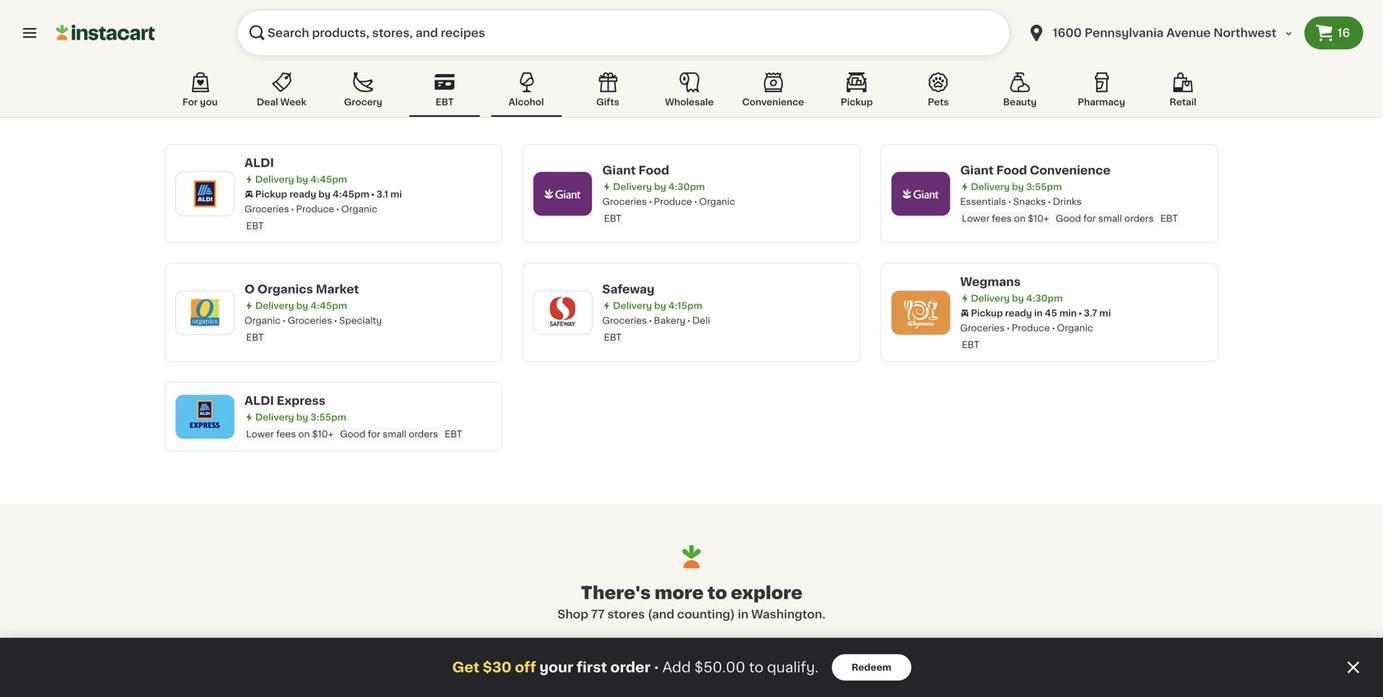 Task type: vqa. For each thing, say whether or not it's contained in the screenshot.


Task type: locate. For each thing, give the bounding box(es) containing it.
0 horizontal spatial 3:55pm
[[311, 413, 346, 422]]

3:55pm down giant food convenience
[[1026, 182, 1062, 191]]

in left "45"
[[1035, 309, 1043, 318]]

food down wholesale
[[639, 165, 669, 176]]

4:30pm up "45"
[[1026, 294, 1063, 303]]

4:45pm up pickup ready by 4:45pm
[[311, 175, 347, 184]]

0 vertical spatial delivery by 3:55pm
[[971, 182, 1062, 191]]

0 vertical spatial on
[[1014, 214, 1026, 223]]

organic inside organic groceries specialty ebt
[[245, 316, 281, 325]]

0 horizontal spatial convenience
[[742, 98, 804, 107]]

stores inside there's more to explore shop 77 stores (and counting) in washington.
[[608, 609, 645, 620]]

delivery down aldi express
[[255, 413, 294, 422]]

ready left 3.1
[[290, 190, 316, 199]]

food up snacks
[[997, 165, 1027, 176]]

$10+ down snacks
[[1028, 214, 1049, 223]]

delivery by 4:45pm down 'o organics market'
[[255, 301, 347, 310]]

aldi
[[245, 157, 274, 169], [245, 395, 274, 407]]

delivery by 4:45pm for o organics market
[[255, 301, 347, 310]]

1 vertical spatial stores
[[697, 653, 735, 665]]

4:45pm for aldi
[[311, 175, 347, 184]]

0 horizontal spatial lower
[[246, 430, 274, 439]]

0 horizontal spatial to
[[708, 585, 727, 602]]

o organics market logo image
[[184, 291, 226, 334]]

4:45pm for o organics market
[[311, 301, 347, 310]]

mi for wegmans
[[1100, 309, 1111, 318]]

to inside there's more to explore shop 77 stores (and counting) in washington.
[[708, 585, 727, 602]]

pickup left pets
[[841, 98, 873, 107]]

delivery by 3:55pm for food
[[971, 182, 1062, 191]]

0 vertical spatial orders
[[1125, 214, 1154, 223]]

1 vertical spatial to
[[749, 661, 764, 675]]

by for giant food convenience
[[1012, 182, 1024, 191]]

3.7
[[1084, 309, 1098, 318]]

0 vertical spatial 4:30pm
[[669, 182, 705, 191]]

produce down pickup ready in 45 min
[[1012, 324, 1050, 333]]

by
[[296, 175, 308, 184], [654, 182, 666, 191], [1012, 182, 1024, 191], [319, 190, 331, 199], [1012, 294, 1024, 303], [296, 301, 308, 310], [654, 301, 666, 310], [296, 413, 308, 422]]

1 vertical spatial 3:55pm
[[311, 413, 346, 422]]

pharmacy button
[[1066, 69, 1137, 117]]

$30
[[483, 661, 512, 675]]

for
[[1084, 214, 1096, 223], [368, 430, 380, 439]]

groceries inside organic groceries specialty ebt
[[288, 316, 332, 325]]

by up pickup ready in 45 min
[[1012, 294, 1024, 303]]

0 horizontal spatial small
[[383, 430, 407, 439]]

2 delivery by 4:45pm from the top
[[255, 301, 347, 310]]

2 horizontal spatial groceries produce organic ebt
[[960, 324, 1093, 350]]

groceries down pickup ready in 45 min
[[960, 324, 1005, 333]]

groceries down giant food
[[603, 197, 647, 206]]

delivery down safeway
[[613, 301, 652, 310]]

fees
[[992, 214, 1012, 223], [276, 430, 296, 439]]

1 horizontal spatial fees
[[992, 214, 1012, 223]]

•
[[654, 661, 659, 674]]

delivery down wegmans
[[971, 294, 1010, 303]]

2 vertical spatial pickup
[[971, 309, 1003, 318]]

$10+ down "express"
[[312, 430, 334, 439]]

groceries produce organic ebt down pickup ready in 45 min
[[960, 324, 1093, 350]]

0 horizontal spatial for
[[368, 430, 380, 439]]

0 horizontal spatial 4:30pm
[[669, 182, 705, 191]]

delivery by 4:30pm up pickup ready in 45 min
[[971, 294, 1063, 303]]

fees inside essentials snacks drinks lower fees on $10+ good for small orders ebt
[[992, 214, 1012, 223]]

77
[[591, 609, 605, 620]]

wegmans logo image
[[900, 291, 942, 334]]

all
[[680, 653, 694, 665]]

giant for giant food
[[603, 165, 636, 176]]

1 vertical spatial orders
[[409, 430, 438, 439]]

giant up essentials
[[960, 165, 994, 176]]

0 vertical spatial 3:55pm
[[1026, 182, 1062, 191]]

aldi left "express"
[[245, 395, 274, 407]]

aldi down deal
[[245, 157, 274, 169]]

0 vertical spatial delivery by 4:45pm
[[255, 175, 347, 184]]

1 horizontal spatial 3:55pm
[[1026, 182, 1062, 191]]

aldi logo image
[[184, 172, 226, 215]]

giant
[[603, 165, 636, 176], [960, 165, 994, 176]]

groceries produce organic ebt for wegmans
[[960, 324, 1093, 350]]

1 horizontal spatial delivery by 3:55pm
[[971, 182, 1062, 191]]

bakery
[[654, 316, 686, 325]]

fees down essentials
[[992, 214, 1012, 223]]

add
[[663, 661, 691, 675]]

groceries produce organic ebt down pickup ready by 4:45pm
[[245, 205, 378, 231]]

1 vertical spatial mi
[[1100, 309, 1111, 318]]

produce
[[654, 197, 692, 206], [296, 205, 334, 214], [1012, 324, 1050, 333]]

delivery by 4:45pm for aldi
[[255, 175, 347, 184]]

0 horizontal spatial stores
[[608, 609, 645, 620]]

1 vertical spatial for
[[368, 430, 380, 439]]

1 food from the left
[[639, 165, 669, 176]]

qualify.
[[767, 661, 819, 675]]

by down giant food
[[654, 182, 666, 191]]

1 horizontal spatial delivery by 4:30pm
[[971, 294, 1063, 303]]

produce down pickup ready by 4:45pm
[[296, 205, 334, 214]]

groceries produce organic ebt down giant food
[[603, 197, 735, 223]]

1 horizontal spatial for
[[1084, 214, 1096, 223]]

giant food logo image
[[542, 172, 584, 215]]

0 vertical spatial fees
[[992, 214, 1012, 223]]

stores inside 'button'
[[697, 653, 735, 665]]

ready left "45"
[[1005, 309, 1032, 318]]

by down 'o organics market'
[[296, 301, 308, 310]]

0 horizontal spatial pickup
[[255, 190, 287, 199]]

there's more to explore shop 77 stores (and counting) in washington.
[[558, 585, 826, 620]]

0 horizontal spatial orders
[[409, 430, 438, 439]]

snacks
[[1014, 197, 1046, 206]]

groceries down safeway
[[603, 316, 647, 325]]

good inside essentials snacks drinks lower fees on $10+ good for small orders ebt
[[1056, 214, 1081, 223]]

pickup right aldi logo
[[255, 190, 287, 199]]

0 vertical spatial convenience
[[742, 98, 804, 107]]

delivery down giant food
[[613, 182, 652, 191]]

food
[[639, 165, 669, 176], [997, 165, 1027, 176]]

0 horizontal spatial giant
[[603, 165, 636, 176]]

delivery by 3:55pm
[[971, 182, 1062, 191], [255, 413, 346, 422]]

produce for aldi
[[296, 205, 334, 214]]

by up snacks
[[1012, 182, 1024, 191]]

to
[[708, 585, 727, 602], [749, 661, 764, 675]]

small
[[1099, 214, 1122, 223], [383, 430, 407, 439]]

1 vertical spatial convenience
[[1030, 165, 1111, 176]]

ready
[[290, 190, 316, 199], [1005, 309, 1032, 318]]

1 horizontal spatial giant
[[960, 165, 994, 176]]

by for giant food
[[654, 182, 666, 191]]

0 vertical spatial for
[[1084, 214, 1096, 223]]

0 vertical spatial mi
[[391, 190, 402, 199]]

delivery up pickup ready by 4:45pm
[[255, 175, 294, 184]]

small inside essentials snacks drinks lower fees on $10+ good for small orders ebt
[[1099, 214, 1122, 223]]

0 horizontal spatial produce
[[296, 205, 334, 214]]

lower
[[962, 214, 990, 223], [246, 430, 274, 439]]

aldi for aldi
[[245, 157, 274, 169]]

2 vertical spatial 4:45pm
[[311, 301, 347, 310]]

ready for wegmans
[[1005, 309, 1032, 318]]

1 vertical spatial $10+
[[312, 430, 334, 439]]

0 vertical spatial good
[[1056, 214, 1081, 223]]

on down snacks
[[1014, 214, 1026, 223]]

1 horizontal spatial orders
[[1125, 214, 1154, 223]]

by down "express"
[[296, 413, 308, 422]]

1 vertical spatial on
[[298, 430, 310, 439]]

fees down aldi express
[[276, 430, 296, 439]]

0 horizontal spatial ready
[[290, 190, 316, 199]]

4:45pm
[[311, 175, 347, 184], [333, 190, 369, 199], [311, 301, 347, 310]]

delivery for giant food
[[613, 182, 652, 191]]

1 horizontal spatial mi
[[1100, 309, 1111, 318]]

mi right 3.1
[[391, 190, 402, 199]]

to up counting)
[[708, 585, 727, 602]]

beauty button
[[985, 69, 1056, 117]]

0 horizontal spatial good
[[340, 430, 365, 439]]

delivery for aldi
[[255, 175, 294, 184]]

convenience inside convenience button
[[742, 98, 804, 107]]

0 horizontal spatial delivery by 3:55pm
[[255, 413, 346, 422]]

delivery by 3:55pm for express
[[255, 413, 346, 422]]

pets button
[[903, 69, 974, 117]]

deal week
[[257, 98, 307, 107]]

0 vertical spatial pickup
[[841, 98, 873, 107]]

o
[[245, 284, 255, 295]]

1 horizontal spatial on
[[1014, 214, 1026, 223]]

0 horizontal spatial food
[[639, 165, 669, 176]]

0 horizontal spatial mi
[[391, 190, 402, 199]]

groceries down 'o organics market'
[[288, 316, 332, 325]]

delivery up essentials
[[971, 182, 1010, 191]]

45
[[1045, 309, 1058, 318]]

in down explore on the bottom right
[[738, 609, 749, 620]]

0 horizontal spatial groceries produce organic ebt
[[245, 205, 378, 231]]

0 horizontal spatial fees
[[276, 430, 296, 439]]

orders
[[1125, 214, 1154, 223], [409, 430, 438, 439]]

1 horizontal spatial produce
[[654, 197, 692, 206]]

pharmacy
[[1078, 98, 1126, 107]]

delivery down organics at the top left of page
[[255, 301, 294, 310]]

1 vertical spatial fees
[[276, 430, 296, 439]]

delivery by 4:45pm up pickup ready by 4:45pm
[[255, 175, 347, 184]]

0 vertical spatial $10+
[[1028, 214, 1049, 223]]

wegmans
[[960, 276, 1021, 288]]

1 horizontal spatial good
[[1056, 214, 1081, 223]]

0 horizontal spatial in
[[738, 609, 749, 620]]

0 vertical spatial small
[[1099, 214, 1122, 223]]

1 horizontal spatial small
[[1099, 214, 1122, 223]]

delivery by 4:30pm
[[613, 182, 705, 191], [971, 294, 1063, 303]]

2 horizontal spatial pickup
[[971, 309, 1003, 318]]

2 giant from the left
[[960, 165, 994, 176]]

min
[[1060, 309, 1077, 318]]

ready for aldi
[[290, 190, 316, 199]]

pickup down wegmans
[[971, 309, 1003, 318]]

ebt
[[436, 98, 454, 107], [604, 214, 622, 223], [1161, 214, 1178, 223], [246, 222, 264, 231], [246, 333, 264, 342], [604, 333, 622, 342], [962, 341, 980, 350], [445, 430, 462, 439]]

$10+
[[1028, 214, 1049, 223], [312, 430, 334, 439]]

giant right giant food logo
[[603, 165, 636, 176]]

0 vertical spatial in
[[1035, 309, 1043, 318]]

1 horizontal spatial $10+
[[1028, 214, 1049, 223]]

ebt inside organic groceries specialty ebt
[[246, 333, 264, 342]]

market
[[316, 284, 359, 295]]

1600 pennsylvania avenue northwest
[[1053, 27, 1277, 39]]

lower fees on $10+ good for small orders ebt
[[246, 430, 462, 439]]

1 giant from the left
[[603, 165, 636, 176]]

4:30pm
[[669, 182, 705, 191], [1026, 294, 1063, 303]]

pennsylvania
[[1085, 27, 1164, 39]]

1 vertical spatial in
[[738, 609, 749, 620]]

to right $50.00
[[749, 661, 764, 675]]

1 vertical spatial delivery by 4:45pm
[[255, 301, 347, 310]]

ebt inside button
[[436, 98, 454, 107]]

produce down giant food
[[654, 197, 692, 206]]

orders inside essentials snacks drinks lower fees on $10+ good for small orders ebt
[[1125, 214, 1154, 223]]

1 horizontal spatial food
[[997, 165, 1027, 176]]

for you button
[[165, 69, 236, 117]]

0 horizontal spatial on
[[298, 430, 310, 439]]

get
[[452, 661, 480, 675]]

by up pickup ready by 4:45pm
[[296, 175, 308, 184]]

1 vertical spatial 4:30pm
[[1026, 294, 1063, 303]]

1 vertical spatial aldi
[[245, 395, 274, 407]]

1 horizontal spatial pickup
[[841, 98, 873, 107]]

1 vertical spatial ready
[[1005, 309, 1032, 318]]

1 horizontal spatial 4:30pm
[[1026, 294, 1063, 303]]

lower down essentials
[[962, 214, 990, 223]]

safeway logo image
[[542, 291, 584, 334]]

$10+ inside essentials snacks drinks lower fees on $10+ good for small orders ebt
[[1028, 214, 1049, 223]]

o organics market
[[245, 284, 359, 295]]

1 horizontal spatial stores
[[697, 653, 735, 665]]

instacart image
[[56, 23, 155, 43]]

on down "express"
[[298, 430, 310, 439]]

0 vertical spatial 4:45pm
[[311, 175, 347, 184]]

washington.
[[752, 609, 826, 620]]

1 vertical spatial delivery by 3:55pm
[[255, 413, 346, 422]]

lower down aldi express
[[246, 430, 274, 439]]

1 horizontal spatial groceries produce organic ebt
[[603, 197, 735, 223]]

1 aldi from the top
[[245, 157, 274, 169]]

2 horizontal spatial produce
[[1012, 324, 1050, 333]]

by for o organics market
[[296, 301, 308, 310]]

more
[[655, 585, 704, 602]]

delivery by 3:55pm up snacks
[[971, 182, 1062, 191]]

1 delivery by 4:45pm from the top
[[255, 175, 347, 184]]

to inside treatment tracker modal dialog
[[749, 661, 764, 675]]

3.7 mi
[[1084, 309, 1111, 318]]

4:15pm
[[669, 301, 703, 310]]

1 horizontal spatial in
[[1035, 309, 1043, 318]]

on
[[1014, 214, 1026, 223], [298, 430, 310, 439]]

1 vertical spatial delivery by 4:30pm
[[971, 294, 1063, 303]]

1 vertical spatial pickup
[[255, 190, 287, 199]]

3:55pm for food
[[1026, 182, 1062, 191]]

on inside essentials snacks drinks lower fees on $10+ good for small orders ebt
[[1014, 214, 1026, 223]]

groceries
[[603, 197, 647, 206], [245, 205, 289, 214], [288, 316, 332, 325], [603, 316, 647, 325], [960, 324, 1005, 333]]

produce for wegmans
[[1012, 324, 1050, 333]]

groceries produce organic ebt
[[603, 197, 735, 223], [245, 205, 378, 231], [960, 324, 1093, 350]]

3:55pm up lower fees on $10+ good for small orders ebt
[[311, 413, 346, 422]]

for
[[183, 98, 198, 107]]

1 vertical spatial lower
[[246, 430, 274, 439]]

4:45pm down market on the top
[[311, 301, 347, 310]]

0 vertical spatial aldi
[[245, 157, 274, 169]]

order
[[611, 661, 651, 675]]

delivery by 4:30pm down giant food
[[613, 182, 705, 191]]

pickup ready by 4:45pm
[[255, 190, 369, 199]]

organic
[[699, 197, 735, 206], [341, 205, 378, 214], [245, 316, 281, 325], [1057, 324, 1093, 333]]

pickup
[[841, 98, 873, 107], [255, 190, 287, 199], [971, 309, 1003, 318]]

delivery
[[255, 175, 294, 184], [613, 182, 652, 191], [971, 182, 1010, 191], [971, 294, 1010, 303], [255, 301, 294, 310], [613, 301, 652, 310], [255, 413, 294, 422]]

None search field
[[237, 10, 1010, 56]]

mi
[[391, 190, 402, 199], [1100, 309, 1111, 318]]

mi right 3.7
[[1100, 309, 1111, 318]]

good
[[1056, 214, 1081, 223], [340, 430, 365, 439]]

delivery by 3:55pm down "express"
[[255, 413, 346, 422]]

1 horizontal spatial ready
[[1005, 309, 1032, 318]]

0 vertical spatial lower
[[962, 214, 990, 223]]

aldi express logo image
[[184, 395, 226, 438]]

2 aldi from the top
[[245, 395, 274, 407]]

0 vertical spatial ready
[[290, 190, 316, 199]]

by up bakery
[[654, 301, 666, 310]]

0 vertical spatial stores
[[608, 609, 645, 620]]

2 food from the left
[[997, 165, 1027, 176]]

lower inside essentials snacks drinks lower fees on $10+ good for small orders ebt
[[962, 214, 990, 223]]

4:30pm down giant food
[[669, 182, 705, 191]]

1 horizontal spatial to
[[749, 661, 764, 675]]

delivery by 4:45pm
[[255, 175, 347, 184], [255, 301, 347, 310]]

0 vertical spatial delivery by 4:30pm
[[613, 182, 705, 191]]

4:45pm left 3.1
[[333, 190, 369, 199]]

0 horizontal spatial delivery by 4:30pm
[[613, 182, 705, 191]]

1 vertical spatial good
[[340, 430, 365, 439]]

stores
[[608, 609, 645, 620], [697, 653, 735, 665]]

1 horizontal spatial lower
[[962, 214, 990, 223]]

0 vertical spatial to
[[708, 585, 727, 602]]



Task type: describe. For each thing, give the bounding box(es) containing it.
delivery for o organics market
[[255, 301, 294, 310]]

ebt button
[[409, 69, 480, 117]]

view all stores
[[648, 653, 735, 665]]

giant for giant food convenience
[[960, 165, 994, 176]]

delivery by 4:15pm
[[613, 301, 703, 310]]

week
[[280, 98, 307, 107]]

grocery button
[[328, 69, 399, 117]]

pickup for aldi
[[255, 190, 287, 199]]

delivery for safeway
[[613, 301, 652, 310]]

food for giant food convenience
[[997, 165, 1027, 176]]

3:55pm for express
[[311, 413, 346, 422]]

delivery for wegmans
[[971, 294, 1010, 303]]

counting)
[[677, 609, 735, 620]]

food for giant food
[[639, 165, 669, 176]]

deal
[[257, 98, 278, 107]]

specialty
[[339, 316, 382, 325]]

treatment tracker modal dialog
[[0, 638, 1383, 698]]

by for safeway
[[654, 301, 666, 310]]

pets
[[928, 98, 949, 107]]

deal week button
[[246, 69, 317, 117]]

3.1
[[377, 190, 388, 199]]

aldi express
[[245, 395, 326, 407]]

grocery
[[344, 98, 382, 107]]

mi for aldi
[[391, 190, 402, 199]]

groceries down pickup ready by 4:45pm
[[245, 205, 289, 214]]

essentials snacks drinks lower fees on $10+ good for small orders ebt
[[960, 197, 1178, 223]]

view
[[648, 653, 677, 665]]

by for aldi
[[296, 175, 308, 184]]

16
[[1338, 27, 1351, 39]]

beauty
[[1003, 98, 1037, 107]]

for you
[[183, 98, 218, 107]]

$50.00
[[695, 661, 746, 675]]

1 horizontal spatial convenience
[[1030, 165, 1111, 176]]

3.1 mi
[[377, 190, 402, 199]]

4:30pm for giant food
[[669, 182, 705, 191]]

1 vertical spatial small
[[383, 430, 407, 439]]

0 horizontal spatial $10+
[[312, 430, 334, 439]]

pickup for wegmans
[[971, 309, 1003, 318]]

view all stores link
[[623, 643, 760, 676]]

groceries bakery deli ebt
[[603, 316, 710, 342]]

in inside there's more to explore shop 77 stores (and counting) in washington.
[[738, 609, 749, 620]]

16 button
[[1305, 16, 1364, 49]]

you
[[200, 98, 218, 107]]

northwest
[[1214, 27, 1277, 39]]

pickup inside button
[[841, 98, 873, 107]]

delivery for aldi express
[[255, 413, 294, 422]]

off
[[515, 661, 536, 675]]

by for wegmans
[[1012, 294, 1024, 303]]

ebt inside essentials snacks drinks lower fees on $10+ good for small orders ebt
[[1161, 214, 1178, 223]]

organics
[[257, 284, 313, 295]]

aldi for aldi express
[[245, 395, 274, 407]]

Search field
[[237, 10, 1010, 56]]

1600 pennsylvania avenue northwest button
[[1027, 10, 1295, 56]]

giant food convenience
[[960, 165, 1111, 176]]

your
[[540, 661, 574, 675]]

pickup button
[[822, 69, 892, 117]]

drinks
[[1053, 197, 1082, 206]]

first
[[577, 661, 607, 675]]

essentials
[[960, 197, 1007, 206]]

gifts button
[[573, 69, 643, 117]]

retail
[[1170, 98, 1197, 107]]

1600 pennsylvania avenue northwest button
[[1017, 10, 1305, 56]]

explore
[[731, 585, 803, 602]]

retail button
[[1148, 69, 1219, 117]]

shop
[[558, 609, 589, 620]]

view all stores button
[[623, 643, 760, 676]]

groceries inside groceries bakery deli ebt
[[603, 316, 647, 325]]

1600
[[1053, 27, 1082, 39]]

(and
[[648, 609, 675, 620]]

groceries produce organic ebt for aldi
[[245, 205, 378, 231]]

for inside essentials snacks drinks lower fees on $10+ good for small orders ebt
[[1084, 214, 1096, 223]]

giant food
[[603, 165, 669, 176]]

there's
[[581, 585, 651, 602]]

alcohol
[[509, 98, 544, 107]]

wholesale button
[[654, 69, 725, 117]]

by left 3.1
[[319, 190, 331, 199]]

1 vertical spatial 4:45pm
[[333, 190, 369, 199]]

by for aldi express
[[296, 413, 308, 422]]

gifts
[[596, 98, 620, 107]]

redeem button
[[832, 655, 911, 681]]

safeway
[[603, 284, 655, 295]]

4:30pm for wegmans
[[1026, 294, 1063, 303]]

redeem
[[852, 663, 892, 672]]

express
[[277, 395, 326, 407]]

pickup ready in 45 min
[[971, 309, 1077, 318]]

alcohol button
[[491, 69, 562, 117]]

deli
[[693, 316, 710, 325]]

delivery by 4:30pm for wegmans
[[971, 294, 1063, 303]]

delivery for giant food convenience
[[971, 182, 1010, 191]]

avenue
[[1167, 27, 1211, 39]]

convenience button
[[736, 69, 811, 117]]

wholesale
[[665, 98, 714, 107]]

shop categories tab list
[[165, 69, 1219, 117]]

delivery by 4:30pm for giant food
[[613, 182, 705, 191]]

organic groceries specialty ebt
[[245, 316, 382, 342]]

ebt inside groceries bakery deli ebt
[[604, 333, 622, 342]]

get $30 off your first order • add $50.00 to qualify.
[[452, 661, 819, 675]]

giant food convenience logo image
[[900, 172, 942, 215]]



